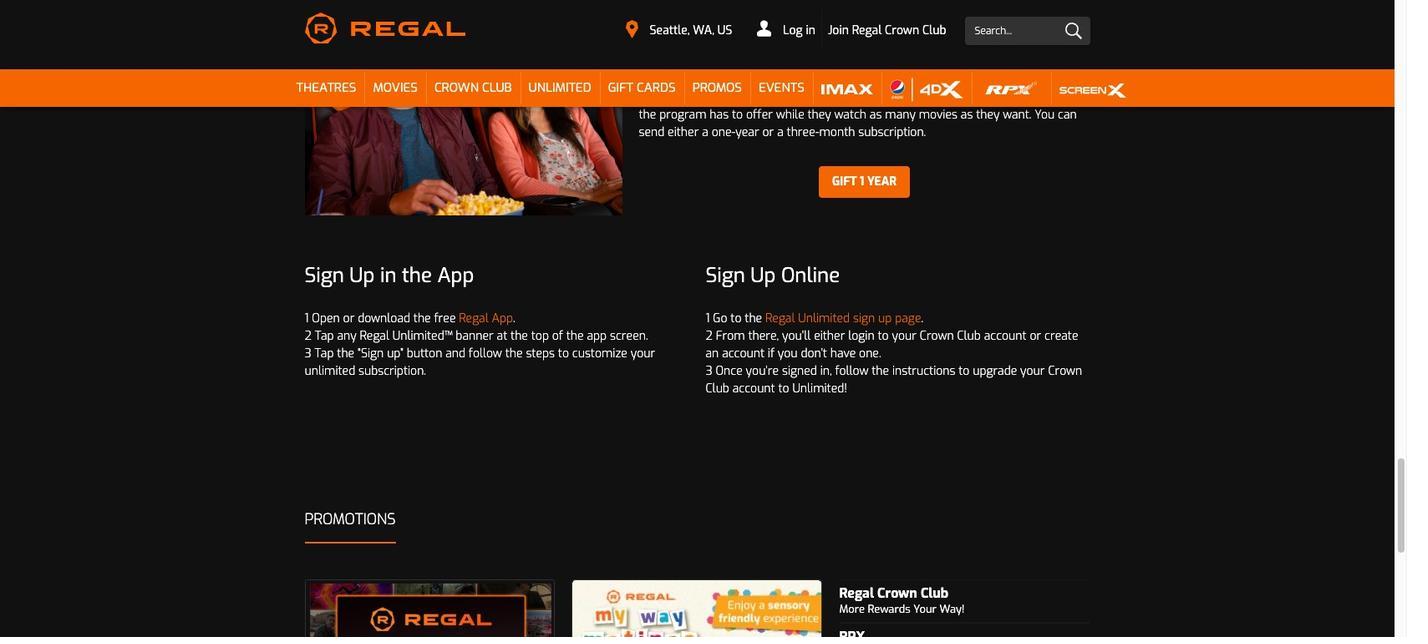 Task type: vqa. For each thing, say whether or not it's contained in the screenshot.
IMAX Movies image
no



Task type: locate. For each thing, give the bounding box(es) containing it.
1 left open
[[305, 311, 309, 327]]

2 up an
[[706, 328, 713, 344]]

Search... text field
[[965, 17, 1090, 45]]

promos link
[[684, 70, 750, 107]]

club right rewards
[[921, 585, 949, 602]]

gift inside gift 1 year link
[[832, 174, 857, 190]]

regal up you'll
[[765, 311, 795, 327]]

gift
[[747, 23, 793, 58], [608, 80, 633, 96], [832, 174, 857, 190]]

access
[[881, 90, 917, 106]]

0 vertical spatial subscription.
[[858, 125, 926, 141]]

crown club
[[434, 80, 512, 96]]

1 vertical spatial subscription.
[[358, 363, 426, 379]]

2 vertical spatial or
[[1030, 328, 1041, 344]]

and down banner
[[446, 346, 465, 362]]

2 horizontal spatial 1
[[860, 174, 864, 190]]

subscription. inside a regal unlimited membership is the perfect gift for any movie lover. send them a regal unlimited egift card and they'll receive access to all of the perks and savings the program has to offer while they watch as many movies as they want. you can send either a one-year or a three-month subscription.
[[858, 125, 926, 141]]

0 horizontal spatial in
[[380, 262, 397, 289]]

3 inside 1 open or download the free regal app . 2 tap any regal unlimited™ banner at the top of the app screen. 3 tap the "sign up" button and follow the steps to customize your unlimited subscription.
[[305, 346, 311, 362]]

for
[[904, 72, 920, 88]]

regal inside 1 go to the regal unlimited sign up page . 2 from there, you'll either login to your crown club account or create an account if you don't have one. 3 once you're signed in, follow the instructions to upgrade your crown club account to unlimited!
[[765, 311, 795, 327]]

cards
[[637, 80, 676, 96]]

app up at
[[492, 311, 513, 327]]

of
[[800, 23, 826, 58], [951, 90, 962, 106], [552, 328, 563, 344]]

the up unlimited™
[[413, 311, 431, 327]]

0 horizontal spatial app
[[437, 262, 474, 289]]

any down open
[[337, 328, 357, 344]]

0 horizontal spatial subscription.
[[358, 363, 426, 379]]

1 left year
[[860, 174, 864, 190]]

unlimited up you'll
[[798, 311, 850, 327]]

and
[[781, 90, 801, 106], [1018, 90, 1038, 106], [446, 346, 465, 362]]

regal left your
[[839, 585, 874, 602]]

an
[[706, 346, 719, 362]]

1 vertical spatial movies
[[373, 80, 418, 96]]

1 horizontal spatial and
[[781, 90, 801, 106]]

login
[[848, 328, 875, 344]]

crown inside crown club link
[[434, 80, 479, 96]]

your down page
[[892, 328, 917, 344]]

0 horizontal spatial .
[[513, 311, 515, 327]]

0 vertical spatial in
[[806, 23, 816, 38]]

a down while
[[777, 125, 784, 141]]

account down from
[[722, 346, 765, 362]]

unlimited!
[[792, 381, 847, 397]]

1 vertical spatial of
[[951, 90, 962, 106]]

seattle, wa, us link
[[615, 16, 743, 44]]

a left one-
[[702, 125, 708, 141]]

0 horizontal spatial 2
[[305, 328, 312, 344]]

send
[[639, 125, 665, 141]]

regal image
[[305, 13, 465, 44]]

0 vertical spatial gift
[[747, 23, 793, 58]]

1 tap from the top
[[315, 328, 334, 344]]

go
[[713, 311, 727, 327]]

movies
[[937, 23, 1025, 58], [373, 80, 418, 96]]

log
[[783, 23, 803, 38]]

us
[[718, 23, 732, 38]]

or down "offer"
[[762, 125, 774, 141]]

they down perks
[[976, 107, 1000, 123]]

gift left year
[[832, 174, 857, 190]]

2 2 from the left
[[706, 328, 713, 344]]

as right movies
[[961, 107, 973, 123]]

of inside 1 open or download the free regal app . 2 tap any regal unlimited™ banner at the top of the app screen. 3 tap the "sign up" button and follow the steps to customize your unlimited subscription.
[[552, 328, 563, 344]]

and inside 1 open or download the free regal app . 2 tap any regal unlimited™ banner at the top of the app screen. 3 tap the "sign up" button and follow the steps to customize your unlimited subscription.
[[446, 346, 465, 362]]

the left user icon
[[699, 23, 740, 58]]

1 horizontal spatial up
[[751, 262, 776, 289]]

to right go on the right of the page
[[731, 311, 742, 327]]

0 vertical spatial 3
[[305, 346, 311, 362]]

any
[[923, 72, 942, 88], [337, 328, 357, 344]]

unlimited inside 1 go to the regal unlimited sign up page . 2 from there, you'll either login to your crown club account or create an account if you don't have one. 3 once you're signed in, follow the instructions to upgrade your crown club account to unlimited!
[[798, 311, 850, 327]]

1 horizontal spatial as
[[961, 107, 973, 123]]

2 vertical spatial your
[[1020, 363, 1045, 379]]

.
[[513, 311, 515, 327], [921, 311, 923, 327]]

the right is
[[821, 72, 838, 88]]

1 horizontal spatial subscription.
[[858, 125, 926, 141]]

1 vertical spatial tap
[[315, 346, 334, 362]]

customize
[[572, 346, 627, 362]]

1 horizontal spatial 3
[[706, 363, 713, 379]]

or left create
[[1030, 328, 1041, 344]]

1 horizontal spatial your
[[892, 328, 917, 344]]

subscription. inside 1 open or download the free regal app . 2 tap any regal unlimited™ banner at the top of the app screen. 3 tap the "sign up" button and follow the steps to customize your unlimited subscription.
[[358, 363, 426, 379]]

0 horizontal spatial and
[[446, 346, 465, 362]]

imax image
[[821, 77, 873, 102]]

of right top
[[552, 328, 563, 344]]

0 horizontal spatial as
[[870, 107, 882, 123]]

1 horizontal spatial they
[[976, 107, 1000, 123]]

2 sign from the left
[[706, 262, 745, 289]]

1 vertical spatial either
[[814, 328, 845, 344]]

0 horizontal spatial sign
[[305, 262, 344, 289]]

to left all
[[920, 90, 931, 106]]

sign up go on the right of the page
[[706, 262, 745, 289]]

to inside 1 open or download the free regal app . 2 tap any regal unlimited™ banner at the top of the app screen. 3 tap the "sign up" button and follow the steps to customize your unlimited subscription.
[[558, 346, 569, 362]]

movies up lover.
[[937, 23, 1025, 58]]

2 vertical spatial of
[[552, 328, 563, 344]]

in
[[806, 23, 816, 38], [380, 262, 397, 289]]

promotions
[[305, 510, 396, 530]]

subscription.
[[858, 125, 926, 141], [358, 363, 426, 379]]

2 up from the left
[[751, 262, 776, 289]]

2 . from the left
[[921, 311, 923, 327]]

the up there,
[[745, 311, 762, 327]]

account up upgrade
[[984, 328, 1027, 344]]

0 vertical spatial either
[[668, 125, 699, 141]]

a right them
[[1075, 72, 1081, 88]]

1 left go on the right of the page
[[706, 311, 710, 327]]

to
[[920, 90, 931, 106], [732, 107, 743, 123], [731, 311, 742, 327], [878, 328, 889, 344], [558, 346, 569, 362], [959, 363, 970, 379], [778, 381, 789, 397]]

the down "one."
[[872, 363, 889, 379]]

gift for gift 1 year
[[832, 174, 857, 190]]

1 inside 1 open or download the free regal app . 2 tap any regal unlimited™ banner at the top of the app screen. 3 tap the "sign up" button and follow the steps to customize your unlimited subscription.
[[305, 311, 309, 327]]

as
[[870, 107, 882, 123], [961, 107, 973, 123]]

1 sign from the left
[[305, 262, 344, 289]]

and up while
[[781, 90, 801, 106]]

upgrade
[[973, 363, 1017, 379]]

0 horizontal spatial a
[[702, 125, 708, 141]]

2 horizontal spatial of
[[951, 90, 962, 106]]

to down signed
[[778, 381, 789, 397]]

2 horizontal spatial and
[[1018, 90, 1038, 106]]

1 vertical spatial app
[[492, 311, 513, 327]]

club up upgrade
[[957, 328, 981, 344]]

follow down banner
[[469, 346, 502, 362]]

0 horizontal spatial 3
[[305, 346, 311, 362]]

3 down an
[[706, 363, 713, 379]]

up up download
[[350, 262, 375, 289]]

0 vertical spatial movies
[[937, 23, 1025, 58]]

club
[[922, 23, 946, 38], [482, 80, 512, 96], [957, 328, 981, 344], [706, 381, 729, 397], [921, 585, 949, 602]]

1 horizontal spatial or
[[762, 125, 774, 141]]

up left online
[[751, 262, 776, 289]]

1 horizontal spatial 2
[[706, 328, 713, 344]]

1 vertical spatial 3
[[706, 363, 713, 379]]

2 up unlimited
[[305, 328, 312, 344]]

crown up for on the top right of the page
[[885, 23, 919, 38]]

as down receive
[[870, 107, 882, 123]]

2 vertical spatial gift
[[832, 174, 857, 190]]

0 horizontal spatial 1
[[305, 311, 309, 327]]

account down you're
[[733, 381, 775, 397]]

1 horizontal spatial either
[[814, 328, 845, 344]]

or
[[762, 125, 774, 141], [343, 311, 355, 327], [1030, 328, 1041, 344]]

gift for gift cards
[[608, 80, 633, 96]]

0 horizontal spatial gift
[[608, 80, 633, 96]]

sign up open
[[305, 262, 344, 289]]

1
[[860, 174, 864, 190], [305, 311, 309, 327], [706, 311, 710, 327]]

2
[[305, 328, 312, 344], [706, 328, 713, 344]]

2 tap from the top
[[315, 346, 334, 362]]

page
[[895, 311, 921, 327]]

the
[[699, 23, 740, 58], [821, 72, 838, 88], [965, 90, 982, 106], [639, 107, 656, 123], [402, 262, 432, 289], [413, 311, 431, 327], [745, 311, 762, 327], [511, 328, 528, 344], [566, 328, 584, 344], [337, 346, 354, 362], [505, 346, 523, 362], [872, 363, 889, 379]]

the right at
[[511, 328, 528, 344]]

1 horizontal spatial in
[[806, 23, 816, 38]]

of left join on the top right
[[800, 23, 826, 58]]

you
[[1035, 107, 1055, 123]]

send
[[1013, 72, 1040, 88]]

1 vertical spatial follow
[[835, 363, 869, 379]]

2 horizontal spatial gift
[[832, 174, 857, 190]]

gift inside 'gift cards' link
[[608, 80, 633, 96]]

sign up online
[[706, 262, 840, 289]]

has
[[710, 107, 729, 123]]

follow down have at the right of the page
[[835, 363, 869, 379]]

2 horizontal spatial a
[[1075, 72, 1081, 88]]

account
[[984, 328, 1027, 344], [722, 346, 765, 362], [733, 381, 775, 397]]

movies down regal image
[[373, 80, 418, 96]]

app up free
[[437, 262, 474, 289]]

crown down page
[[920, 328, 954, 344]]

3 up unlimited
[[305, 346, 311, 362]]

subscription. down up"
[[358, 363, 426, 379]]

0 vertical spatial follow
[[469, 346, 502, 362]]

1 horizontal spatial follow
[[835, 363, 869, 379]]

2 vertical spatial account
[[733, 381, 775, 397]]

subscription. down many
[[858, 125, 926, 141]]

the down at
[[505, 346, 523, 362]]

watch
[[834, 107, 867, 123]]

0 horizontal spatial they
[[808, 107, 831, 123]]

there,
[[748, 328, 779, 344]]

1 vertical spatial gift
[[608, 80, 633, 96]]

any up all
[[923, 72, 942, 88]]

1 horizontal spatial of
[[800, 23, 826, 58]]

the down movie
[[965, 90, 982, 106]]

1 horizontal spatial any
[[923, 72, 942, 88]]

up for in
[[350, 262, 375, 289]]

follow inside 1 go to the regal unlimited sign up page . 2 from there, you'll either login to your crown club account or create an account if you don't have one. 3 once you're signed in, follow the instructions to upgrade your crown club account to unlimited!
[[835, 363, 869, 379]]

you're
[[746, 363, 779, 379]]

1 horizontal spatial movies
[[937, 23, 1025, 58]]

0 horizontal spatial of
[[552, 328, 563, 344]]

follow
[[469, 346, 502, 362], [835, 363, 869, 379]]

one-
[[712, 125, 736, 141]]

1 inside 1 go to the regal unlimited sign up page . 2 from there, you'll either login to your crown club account or create an account if you don't have one. 3 once you're signed in, follow the instructions to upgrade your crown club account to unlimited!
[[706, 311, 710, 327]]

them
[[1043, 72, 1072, 88]]

crown right more
[[877, 585, 917, 602]]

crown inside the regal crown club more rewards your way!
[[877, 585, 917, 602]]

your inside 1 open or download the free regal app . 2 tap any regal unlimited™ banner at the top of the app screen. 3 tap the "sign up" button and follow the steps to customize your unlimited subscription.
[[631, 346, 655, 362]]

1 2 from the left
[[305, 328, 312, 344]]

unlimited
[[305, 363, 355, 379]]

either down program
[[668, 125, 699, 141]]

0 horizontal spatial up
[[350, 262, 375, 289]]

in right log
[[806, 23, 816, 38]]

events link
[[750, 70, 813, 107]]

of right all
[[951, 90, 962, 106]]

free
[[434, 311, 456, 327]]

crown right movies link
[[434, 80, 479, 96]]

1 vertical spatial your
[[631, 346, 655, 362]]

0 vertical spatial or
[[762, 125, 774, 141]]

log in
[[780, 23, 816, 38]]

2 horizontal spatial or
[[1030, 328, 1041, 344]]

crown club link
[[426, 70, 520, 107]]

gift up membership
[[747, 23, 793, 58]]

rewards
[[868, 602, 911, 616]]

unlimited inside unlimited link
[[529, 80, 591, 96]]

1 for sign up in the app
[[305, 311, 309, 327]]

open
[[312, 311, 340, 327]]

or inside 1 go to the regal unlimited sign up page . 2 from there, you'll either login to your crown club account or create an account if you don't have one. 3 once you're signed in, follow the instructions to upgrade your crown club account to unlimited!
[[1030, 328, 1041, 344]]

join regal crown club link
[[822, 10, 952, 51]]

app
[[437, 262, 474, 289], [492, 311, 513, 327]]

gift left the a at left top
[[608, 80, 633, 96]]

regal down the a at left top
[[639, 90, 668, 106]]

1 horizontal spatial 1
[[706, 311, 710, 327]]

0 horizontal spatial any
[[337, 328, 357, 344]]

0 horizontal spatial your
[[631, 346, 655, 362]]

and for screen.
[[446, 346, 465, 362]]

they down the they'll
[[808, 107, 831, 123]]

sign for sign up in the app
[[305, 262, 344, 289]]

0 horizontal spatial or
[[343, 311, 355, 327]]

membership
[[738, 72, 806, 88]]

to right steps
[[558, 346, 569, 362]]

tap up unlimited
[[315, 346, 334, 362]]

either up have at the right of the page
[[814, 328, 845, 344]]

0 vertical spatial any
[[923, 72, 942, 88]]

your
[[892, 328, 917, 344], [631, 346, 655, 362], [1020, 363, 1045, 379]]

a
[[639, 72, 647, 88]]

club left unlimited link
[[482, 80, 512, 96]]

0 horizontal spatial follow
[[469, 346, 502, 362]]

1 vertical spatial or
[[343, 311, 355, 327]]

or right open
[[343, 311, 355, 327]]

in,
[[820, 363, 832, 379]]

0 horizontal spatial either
[[668, 125, 699, 141]]

1 up from the left
[[350, 262, 375, 289]]

receive
[[840, 90, 878, 106]]

want.
[[1003, 107, 1032, 123]]

tap down open
[[315, 328, 334, 344]]

1 vertical spatial any
[[337, 328, 357, 344]]

in up download
[[380, 262, 397, 289]]

1 . from the left
[[513, 311, 515, 327]]

1 horizontal spatial .
[[921, 311, 923, 327]]

don't
[[801, 346, 827, 362]]

online
[[781, 262, 840, 289]]

club up movie
[[922, 23, 946, 38]]

0 horizontal spatial movies
[[373, 80, 418, 96]]

movies link
[[365, 70, 426, 107]]

my way matinee image
[[573, 580, 822, 638]]

1 horizontal spatial sign
[[706, 262, 745, 289]]

your down 'screen.'
[[631, 346, 655, 362]]

unlimited left 'gift cards'
[[529, 80, 591, 96]]

and down send
[[1018, 90, 1038, 106]]

0 vertical spatial tap
[[315, 328, 334, 344]]

your right upgrade
[[1020, 363, 1045, 379]]

the up download
[[402, 262, 432, 289]]

1 horizontal spatial app
[[492, 311, 513, 327]]



Task type: describe. For each thing, give the bounding box(es) containing it.
endless
[[832, 23, 930, 58]]

up"
[[387, 346, 403, 362]]

happy couple enjoying movie and popcorn image
[[305, 4, 622, 215]]

gift 1 year
[[832, 174, 897, 190]]

the up unlimited
[[337, 346, 354, 362]]

regal app link
[[459, 311, 513, 327]]

unlimited™
[[393, 328, 453, 344]]

can
[[1058, 107, 1077, 123]]

offer
[[746, 107, 773, 123]]

you
[[778, 346, 798, 362]]

up
[[878, 311, 892, 327]]

is
[[809, 72, 818, 88]]

"sign
[[358, 346, 384, 362]]

they'll
[[805, 90, 837, 106]]

sign up in the app
[[305, 262, 474, 289]]

top
[[531, 328, 549, 344]]

1 vertical spatial in
[[380, 262, 397, 289]]

instructions
[[892, 363, 956, 379]]

either inside a regal unlimited membership is the perfect gift for any movie lover. send them a regal unlimited egift card and they'll receive access to all of the perks and savings the program has to offer while they watch as many movies as they want. you can send either a one-year or a three-month subscription.
[[668, 125, 699, 141]]

gift 1 year link
[[819, 167, 910, 198]]

your
[[914, 602, 937, 616]]

banner
[[456, 328, 494, 344]]

give the gift of endless movies
[[639, 23, 1025, 58]]

sign
[[853, 311, 875, 327]]

at
[[497, 328, 507, 344]]

sign for sign up online
[[706, 262, 745, 289]]

signed
[[782, 363, 817, 379]]

more
[[839, 602, 865, 616]]

create
[[1045, 328, 1078, 344]]

app inside 1 open or download the free regal app . 2 tap any regal unlimited™ banner at the top of the app screen. 3 tap the "sign up" button and follow the steps to customize your unlimited subscription.
[[492, 311, 513, 327]]

screenx image
[[1060, 77, 1127, 102]]

the up send
[[639, 107, 656, 123]]

any inside a regal unlimited membership is the perfect gift for any movie lover. send them a regal unlimited egift card and they'll receive access to all of the perks and savings the program has to offer while they watch as many movies as they want. you can send either a one-year or a three-month subscription.
[[923, 72, 942, 88]]

regal right join on the top right
[[852, 23, 882, 38]]

. inside 1 go to the regal unlimited sign up page . 2 from there, you'll either login to your crown club account or create an account if you don't have one. 3 once you're signed in, follow the instructions to upgrade your crown club account to unlimited!
[[921, 311, 923, 327]]

the left app
[[566, 328, 584, 344]]

0 vertical spatial account
[[984, 328, 1027, 344]]

0 vertical spatial of
[[800, 23, 826, 58]]

movies inside movies link
[[373, 80, 418, 96]]

follow inside 1 open or download the free regal app . 2 tap any regal unlimited™ banner at the top of the app screen. 3 tap the "sign up" button and follow the steps to customize your unlimited subscription.
[[469, 346, 502, 362]]

1 for sign up online
[[706, 311, 710, 327]]

button
[[407, 346, 442, 362]]

join regal crown club
[[828, 23, 946, 38]]

to left upgrade
[[959, 363, 970, 379]]

in inside 'link'
[[806, 23, 816, 38]]

movies
[[919, 107, 958, 123]]

once
[[716, 363, 743, 379]]

many
[[885, 107, 916, 123]]

you'll
[[782, 328, 811, 344]]

or inside a regal unlimited membership is the perfect gift for any movie lover. send them a regal unlimited egift card and they'll receive access to all of the perks and savings the program has to offer while they watch as many movies as they want. you can send either a one-year or a three-month subscription.
[[762, 125, 774, 141]]

unlimited up program
[[672, 90, 723, 106]]

regal up banner
[[459, 311, 489, 327]]

gift cards link
[[600, 70, 684, 107]]

regal crown club more rewards your way!
[[839, 585, 965, 616]]

club down 'once'
[[706, 381, 729, 397]]

lover.
[[982, 72, 1010, 88]]

user icon image
[[757, 20, 772, 37]]

way!
[[940, 602, 965, 616]]

0 vertical spatial app
[[437, 262, 474, 289]]

of inside a regal unlimited membership is the perfect gift for any movie lover. send them a regal unlimited egift card and they'll receive access to all of the perks and savings the program has to offer while they watch as many movies as they want. you can send either a one-year or a three-month subscription.
[[951, 90, 962, 106]]

map marker icon image
[[626, 20, 638, 38]]

events
[[759, 80, 805, 96]]

3 inside 1 go to the regal unlimited sign up page . 2 from there, you'll either login to your crown club account or create an account if you don't have one. 3 once you're signed in, follow the instructions to upgrade your crown club account to unlimited!
[[706, 363, 713, 379]]

2 as from the left
[[961, 107, 973, 123]]

2 horizontal spatial your
[[1020, 363, 1045, 379]]

egift
[[726, 90, 751, 106]]

from
[[716, 328, 745, 344]]

pepsi 4dx logo image
[[890, 77, 963, 102]]

have
[[830, 346, 856, 362]]

log in link
[[751, 10, 822, 51]]

either inside 1 go to the regal unlimited sign up page . 2 from there, you'll either login to your crown club account or create an account if you don't have one. 3 once you're signed in, follow the instructions to upgrade your crown club account to unlimited!
[[814, 328, 845, 344]]

if
[[768, 346, 775, 362]]

to down the egift
[[732, 107, 743, 123]]

1 as from the left
[[870, 107, 882, 123]]

join
[[828, 23, 849, 38]]

unlimited link
[[520, 70, 600, 107]]

gift cards
[[608, 80, 676, 96]]

2 they from the left
[[976, 107, 1000, 123]]

card
[[755, 90, 778, 106]]

club inside the regal crown club more rewards your way!
[[921, 585, 949, 602]]

download
[[358, 311, 410, 327]]

0 vertical spatial your
[[892, 328, 917, 344]]

give
[[639, 23, 693, 58]]

movie
[[946, 72, 978, 88]]

one.
[[859, 346, 881, 362]]

regal up ""sign" at bottom left
[[360, 328, 389, 344]]

program
[[659, 107, 707, 123]]

1 horizontal spatial gift
[[747, 23, 793, 58]]

screen.
[[610, 328, 648, 344]]

regal right the a at left top
[[650, 72, 679, 88]]

. inside 1 open or download the free regal app . 2 tap any regal unlimited™ banner at the top of the app screen. 3 tap the "sign up" button and follow the steps to customize your unlimited subscription.
[[513, 311, 515, 327]]

up for online
[[751, 262, 776, 289]]

any inside 1 open or download the free regal app . 2 tap any regal unlimited™ banner at the top of the app screen. 3 tap the "sign up" button and follow the steps to customize your unlimited subscription.
[[337, 328, 357, 344]]

month
[[819, 125, 855, 141]]

regal inside the regal crown club more rewards your way!
[[839, 585, 874, 602]]

1 vertical spatial account
[[722, 346, 765, 362]]

1 they from the left
[[808, 107, 831, 123]]

crown down create
[[1048, 363, 1082, 379]]

steps
[[526, 346, 555, 362]]

to down up
[[878, 328, 889, 344]]

app
[[587, 328, 607, 344]]

crown inside join regal crown club link
[[885, 23, 919, 38]]

a regal unlimited membership is the perfect gift for any movie lover. send them a regal unlimited egift card and they'll receive access to all of the perks and savings the program has to offer while they watch as many movies as they want. you can send either a one-year or a three-month subscription.
[[639, 72, 1082, 141]]

1 horizontal spatial a
[[777, 125, 784, 141]]

promos
[[692, 80, 742, 96]]

wa,
[[693, 23, 714, 38]]

2 inside 1 open or download the free regal app . 2 tap any regal unlimited™ banner at the top of the app screen. 3 tap the "sign up" button and follow the steps to customize your unlimited subscription.
[[305, 328, 312, 344]]

three-
[[787, 125, 819, 141]]

perfect
[[842, 72, 880, 88]]

theatres
[[296, 80, 356, 96]]

savings
[[1041, 90, 1082, 106]]

seattle, wa, us
[[650, 23, 732, 38]]

gift
[[883, 72, 901, 88]]

2 inside 1 go to the regal unlimited sign up page . 2 from there, you'll either login to your crown club account or create an account if you don't have one. 3 once you're signed in, follow the instructions to upgrade your crown club account to unlimited!
[[706, 328, 713, 344]]

unlimited up the egift
[[683, 72, 734, 88]]

theatres link
[[288, 70, 365, 107]]

all
[[935, 90, 948, 106]]

rpx - regal premium experience image
[[980, 77, 1043, 102]]

or inside 1 open or download the free regal app . 2 tap any regal unlimited™ banner at the top of the app screen. 3 tap the "sign up" button and follow the steps to customize your unlimited subscription.
[[343, 311, 355, 327]]

and for receive
[[1018, 90, 1038, 106]]

1 go to the regal unlimited sign up page . 2 from there, you'll either login to your crown club account or create an account if you don't have one. 3 once you're signed in, follow the instructions to upgrade your crown club account to unlimited!
[[706, 311, 1082, 397]]

seattle,
[[650, 23, 690, 38]]

year
[[736, 125, 759, 141]]



